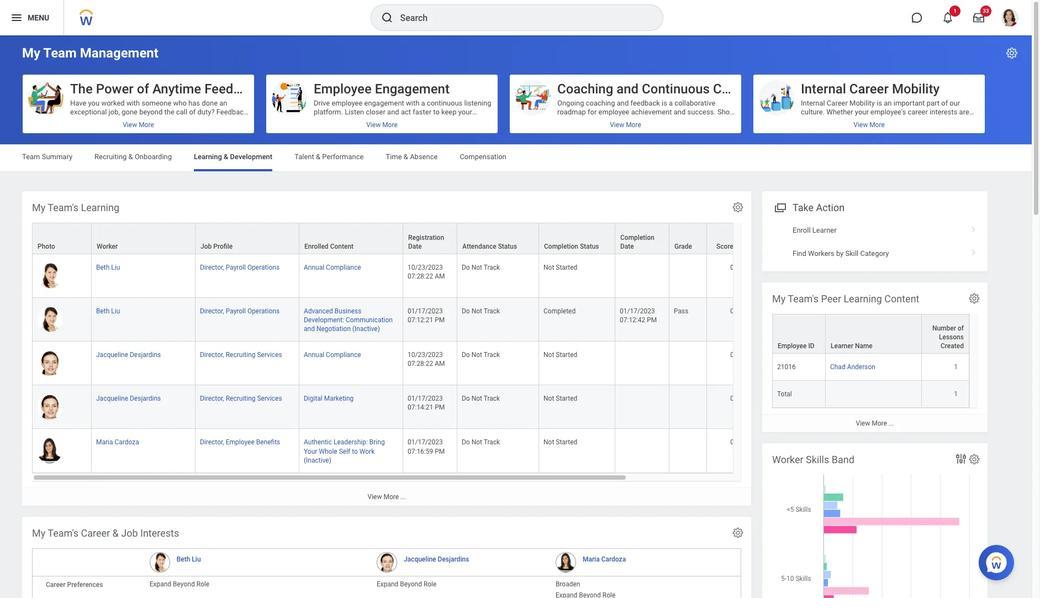 Task type: locate. For each thing, give the bounding box(es) containing it.
0 vertical spatial ...
[[889, 420, 895, 427]]

4 do from the top
[[462, 395, 470, 403]]

worker for worker skills band
[[773, 454, 804, 465]]

2 track from the top
[[484, 307, 500, 315]]

completion
[[621, 234, 655, 242], [544, 243, 579, 250]]

jacqueline desjardins link
[[96, 349, 161, 359], [96, 393, 161, 403], [404, 553, 469, 563]]

date right completion status column header
[[621, 243, 634, 250]]

created
[[941, 342, 964, 350]]

jacqueline for annual compliance
[[96, 351, 128, 359]]

learning
[[194, 153, 222, 161], [81, 202, 119, 213], [844, 293, 883, 305]]

employee's photo (beth liu) image
[[37, 263, 62, 289], [37, 307, 62, 332]]

2 expand beyond role from the left
[[377, 580, 437, 588]]

maria cardoza inside my team's learning element
[[96, 439, 139, 446]]

1 not started element from the top
[[544, 261, 578, 271]]

2 annual compliance from the top
[[304, 351, 361, 359]]

2 vertical spatial beth liu link
[[177, 553, 201, 563]]

team's
[[48, 202, 79, 213], [788, 293, 819, 305], [48, 527, 79, 539]]

3 do from the top
[[462, 351, 470, 359]]

learner up chad
[[831, 342, 854, 350]]

advanced business development: communication and negotiation (inactive) link
[[304, 305, 393, 333]]

2 do not track from the top
[[462, 307, 500, 315]]

advanced
[[304, 307, 333, 315]]

am for director, payroll operations
[[435, 273, 445, 280]]

annual for director, payroll operations
[[304, 264, 325, 271]]

1 vertical spatial beth liu link
[[96, 305, 120, 315]]

number
[[933, 325, 957, 332]]

my team's career & job interests
[[32, 527, 179, 539]]

status inside column header
[[498, 243, 517, 250]]

pass
[[674, 307, 689, 315]]

compliance down enrolled content
[[326, 264, 361, 271]]

01/17/2023
[[408, 307, 443, 315], [620, 307, 655, 315], [408, 395, 443, 403], [408, 439, 443, 446]]

1 annual compliance from the top
[[304, 264, 361, 271]]

2 vertical spatial beth
[[177, 556, 190, 563]]

07:28:22 for director, payroll operations
[[408, 273, 433, 280]]

learning up photo popup button
[[81, 202, 119, 213]]

0 horizontal spatial date
[[408, 243, 422, 250]]

07:16:59
[[408, 447, 433, 455]]

director, payroll operations for annual compliance
[[200, 264, 280, 271]]

&
[[129, 153, 133, 161], [224, 153, 228, 161], [316, 153, 321, 161], [404, 153, 408, 161], [113, 527, 119, 539]]

10/23/2023 07:28:22 am down 07:12:21
[[408, 351, 445, 368]]

completion for date
[[621, 234, 655, 242]]

team left summary
[[22, 153, 40, 161]]

4 started from the top
[[556, 439, 578, 446]]

10/23/2023 07:28:22 am for operations
[[408, 264, 445, 280]]

& for talent
[[316, 153, 321, 161]]

content right the enrolled
[[330, 243, 354, 250]]

pm inside 01/17/2023 07:12:21 pm
[[435, 316, 445, 324]]

coaching and continuous conversations
[[558, 81, 799, 97]]

not started element for 3rd do not track element from the bottom of the my team's learning element
[[544, 349, 578, 359]]

1 vertical spatial director, payroll operations link
[[200, 305, 280, 315]]

2 annual from the top
[[304, 351, 325, 359]]

recruiting for annual compliance
[[226, 351, 256, 359]]

0 vertical spatial annual
[[304, 264, 325, 271]]

pm for 01/17/2023 07:12:21 pm
[[435, 316, 445, 324]]

not started element
[[544, 261, 578, 271], [544, 349, 578, 359], [544, 393, 578, 403], [544, 436, 578, 446]]

0 horizontal spatial view
[[368, 493, 382, 500]]

5 0 from the top
[[731, 439, 735, 446]]

annual compliance down negotiation
[[304, 351, 361, 359]]

pm right 07:16:59
[[435, 447, 445, 455]]

pass element
[[674, 305, 689, 315]]

1 10/23/2023 07:28:22 am from the top
[[408, 264, 445, 280]]

10/23/2023 for director, payroll operations
[[408, 264, 443, 271]]

view inside the "my team's peer learning content" 'element'
[[856, 420, 871, 427]]

more for learning
[[384, 493, 399, 500]]

team
[[43, 45, 77, 61], [22, 153, 40, 161]]

1 vertical spatial director, recruiting services
[[200, 395, 282, 403]]

summary
[[42, 153, 72, 161]]

2 0 from the top
[[731, 307, 735, 315]]

pm right the 07:12:42
[[647, 316, 657, 324]]

completion inside popup button
[[544, 243, 579, 250]]

row containing maria cardoza
[[32, 429, 858, 473]]

started for not started element inside row
[[556, 439, 578, 446]]

cardoza inside my team's learning element
[[115, 439, 139, 446]]

1 services from the top
[[257, 351, 282, 359]]

0 horizontal spatial content
[[330, 243, 354, 250]]

band
[[832, 454, 855, 465]]

do for do not track element for digital marketing link on the bottom of the page
[[462, 395, 470, 403]]

2 date from the left
[[621, 243, 634, 250]]

& left development on the left
[[224, 153, 228, 161]]

recruiting inside tab list
[[95, 153, 127, 161]]

1 vertical spatial learner
[[831, 342, 854, 350]]

learning inside 'element'
[[844, 293, 883, 305]]

configure my team's career & job interests image
[[732, 527, 744, 539]]

1 vertical spatial learning
[[81, 202, 119, 213]]

... inside my team's learning element
[[401, 493, 406, 500]]

1 vertical spatial view more ... link
[[22, 487, 752, 505]]

1 inside menu banner
[[954, 8, 957, 14]]

main content
[[0, 35, 1032, 598]]

5 do not track from the top
[[462, 439, 500, 446]]

1 started from the top
[[556, 264, 578, 271]]

2 payroll from the top
[[226, 307, 246, 315]]

& inside my team's career & job interests element
[[113, 527, 119, 539]]

1 vertical spatial more
[[384, 493, 399, 500]]

2 compliance from the top
[[326, 351, 361, 359]]

director, recruiting services link for annual
[[200, 349, 282, 359]]

maria cardoza
[[96, 439, 139, 446], [583, 556, 626, 563]]

pm right '07:14:21'
[[435, 404, 445, 411]]

director, for digital marketing link on the bottom of the page
[[200, 395, 224, 403]]

1 annual from the top
[[304, 264, 325, 271]]

director, inside director, employee benefits link
[[200, 439, 224, 446]]

bring
[[370, 439, 385, 446]]

completion status button
[[539, 223, 615, 254]]

worker right the photo column header
[[97, 243, 118, 250]]

3 track from the top
[[484, 351, 500, 359]]

profile logan mcneil image
[[1002, 9, 1019, 29]]

0 vertical spatial director, recruiting services
[[200, 351, 282, 359]]

worker left skills
[[773, 454, 804, 465]]

1 vertical spatial beth liu
[[96, 307, 120, 315]]

& right time
[[404, 153, 408, 161]]

maria cardoza inside my team's career & job interests element
[[583, 556, 626, 563]]

do not track inside row
[[462, 439, 500, 446]]

1 10/23/2023 from the top
[[408, 264, 443, 271]]

& left onboarding
[[129, 153, 133, 161]]

01/17/2023 inside 01/17/2023 07:12:21 pm
[[408, 307, 443, 315]]

1 07:28:22 from the top
[[408, 273, 433, 280]]

2 horizontal spatial career
[[850, 81, 889, 97]]

annual down the enrolled
[[304, 264, 325, 271]]

beth
[[96, 264, 110, 271], [96, 307, 110, 315], [177, 556, 190, 563]]

row containing registration date
[[32, 223, 858, 255]]

operations left advanced
[[248, 307, 280, 315]]

beyond
[[173, 580, 195, 588], [400, 580, 422, 588]]

more inside my team's learning element
[[384, 493, 399, 500]]

0 vertical spatial services
[[257, 351, 282, 359]]

track inside row
[[484, 439, 500, 446]]

jacqueline for digital marketing
[[96, 395, 128, 403]]

employee
[[314, 81, 372, 97], [778, 342, 807, 350], [226, 439, 255, 446]]

employee's photo (jacqueline desjardins) image
[[37, 351, 62, 376], [37, 394, 62, 420]]

status for completion status
[[580, 243, 599, 250]]

list containing enroll learner
[[763, 219, 988, 265]]

enroll learner
[[793, 226, 837, 234]]

1 vertical spatial director, recruiting services link
[[200, 393, 282, 403]]

& left interests
[[113, 527, 119, 539]]

2 director, recruiting services link from the top
[[200, 393, 282, 403]]

1 horizontal spatial status
[[580, 243, 599, 250]]

& for learning
[[224, 153, 228, 161]]

completion date button
[[616, 223, 669, 254]]

team's up photo popup button
[[48, 202, 79, 213]]

1 vertical spatial cardoza
[[602, 556, 626, 563]]

1 horizontal spatial expand beyond role
[[377, 580, 437, 588]]

2 director, recruiting services from the top
[[200, 395, 282, 403]]

configure this page image
[[1006, 46, 1019, 60]]

maria inside row
[[96, 439, 113, 446]]

0 vertical spatial employee's photo (jacqueline desjardins) image
[[37, 351, 62, 376]]

2 vertical spatial learning
[[844, 293, 883, 305]]

director, recruiting services for digital marketing
[[200, 395, 282, 403]]

do for 1st do not track element from the top of the my team's learning element
[[462, 264, 470, 271]]

content inside 'element'
[[885, 293, 920, 305]]

5 do not track element from the top
[[462, 436, 500, 446]]

3 0 from the top
[[731, 351, 735, 359]]

attendance
[[463, 243, 497, 250]]

operations
[[248, 264, 280, 271], [248, 307, 280, 315]]

01/17/2023 for 07:16:59
[[408, 439, 443, 446]]

2 beyond from the left
[[400, 580, 422, 588]]

07:28:22 up 01/17/2023 07:14:21 pm
[[408, 360, 433, 368]]

1 vertical spatial view
[[368, 493, 382, 500]]

onboarding
[[135, 153, 172, 161]]

2 status from the left
[[580, 243, 599, 250]]

talent & performance
[[295, 153, 364, 161]]

learner name button
[[826, 315, 922, 353]]

continuous
[[642, 81, 710, 97]]

director, employee benefits link
[[200, 436, 280, 446]]

career preferences
[[46, 581, 103, 589]]

team's up career preferences
[[48, 527, 79, 539]]

team's for peer
[[788, 293, 819, 305]]

employee's photo (maria cardoza) image
[[37, 438, 62, 463]]

... inside the "my team's peer learning content" 'element'
[[889, 420, 895, 427]]

1 0 from the top
[[731, 264, 735, 271]]

2 vertical spatial jacqueline desjardins
[[404, 556, 469, 563]]

0 inside row
[[731, 439, 735, 446]]

my for my team's peer learning content
[[773, 293, 786, 305]]

annual compliance link for director, payroll operations
[[304, 261, 361, 271]]

my team's peer learning content
[[773, 293, 920, 305]]

2 vertical spatial jacqueline
[[404, 556, 436, 563]]

content
[[330, 243, 354, 250], [885, 293, 920, 305]]

2 director, payroll operations from the top
[[200, 307, 280, 315]]

0 horizontal spatial view more ... link
[[22, 487, 752, 505]]

team's inside my team's learning element
[[48, 202, 79, 213]]

and inside advanced business development: communication and negotiation (inactive)
[[304, 325, 315, 333]]

4 do not track element from the top
[[462, 393, 500, 403]]

1 vertical spatial 1 button
[[955, 363, 960, 372]]

annual compliance link down negotiation
[[304, 349, 361, 359]]

started for 3rd do not track element from the bottom of the my team's learning element's not started element
[[556, 351, 578, 359]]

1 expand beyond role from the left
[[150, 580, 210, 588]]

1 director, payroll operations from the top
[[200, 264, 280, 271]]

2 vertical spatial 1 button
[[955, 390, 960, 399]]

4 not started from the top
[[544, 439, 578, 446]]

2 10/23/2023 07:28:22 am from the top
[[408, 351, 445, 368]]

0 vertical spatial 1
[[954, 8, 957, 14]]

work
[[360, 447, 375, 455]]

do inside row
[[462, 439, 470, 446]]

1 horizontal spatial view more ...
[[856, 420, 895, 427]]

career
[[850, 81, 889, 97], [81, 527, 110, 539], [46, 581, 66, 589]]

view more ... link up band
[[763, 414, 988, 432]]

2 vertical spatial desjardins
[[438, 556, 469, 563]]

4 0 from the top
[[731, 395, 735, 403]]

id
[[809, 342, 815, 350]]

1 compliance from the top
[[326, 264, 361, 271]]

view more ... link for peer
[[763, 414, 988, 432]]

completion inside "popup button"
[[621, 234, 655, 242]]

annual compliance down enrolled content
[[304, 264, 361, 271]]

1 operations from the top
[[248, 264, 280, 271]]

learning inside tab list
[[194, 153, 222, 161]]

of inside the number of lessons created
[[958, 325, 964, 332]]

career up preferences
[[81, 527, 110, 539]]

1 vertical spatial job
[[121, 527, 138, 539]]

1 vertical spatial maria cardoza link
[[583, 553, 626, 563]]

team down menu
[[43, 45, 77, 61]]

do not track element for digital marketing link on the bottom of the page
[[462, 393, 500, 403]]

0 vertical spatial view more ...
[[856, 420, 895, 427]]

compliance for director, recruiting services
[[326, 351, 361, 359]]

1 horizontal spatial (inactive)
[[353, 325, 380, 333]]

services for digital marketing
[[257, 395, 282, 403]]

am
[[435, 273, 445, 280], [435, 360, 445, 368]]

annual down negotiation
[[304, 351, 325, 359]]

1 vertical spatial employee's photo (jacqueline desjardins) image
[[37, 394, 62, 420]]

1 track from the top
[[484, 264, 500, 271]]

number of lessons created button
[[922, 315, 969, 353]]

my for my team's career & job interests
[[32, 527, 45, 539]]

learning right peer
[[844, 293, 883, 305]]

of right power
[[137, 81, 149, 97]]

team's left peer
[[788, 293, 819, 305]]

10/23/2023 07:28:22 am down registration date
[[408, 264, 445, 280]]

view more ... inside the "my team's peer learning content" 'element'
[[856, 420, 895, 427]]

0 vertical spatial director, recruiting services link
[[200, 349, 282, 359]]

2 employee's photo (beth liu) image from the top
[[37, 307, 62, 332]]

10/23/2023 down 07:12:21
[[408, 351, 443, 359]]

0 for do not track element related to authentic leadership: bring your whole self to work (inactive) link on the bottom left
[[731, 439, 735, 446]]

1 vertical spatial maria cardoza
[[583, 556, 626, 563]]

more for peer
[[872, 420, 888, 427]]

3 started from the top
[[556, 395, 578, 403]]

0 vertical spatial maria
[[96, 439, 113, 446]]

job
[[201, 243, 212, 250], [121, 527, 138, 539]]

1 vertical spatial career
[[81, 527, 110, 539]]

digital marketing
[[304, 395, 354, 403]]

jacqueline
[[96, 351, 128, 359], [96, 395, 128, 403], [404, 556, 436, 563]]

jacqueline desjardins for digital
[[96, 395, 161, 403]]

cell
[[616, 254, 670, 298], [670, 254, 707, 298], [616, 342, 670, 385], [670, 342, 707, 385], [826, 381, 922, 408], [616, 385, 670, 429], [670, 385, 707, 429], [616, 429, 670, 473], [670, 429, 707, 473]]

0 vertical spatial cardoza
[[115, 439, 139, 446]]

10/23/2023 for director, recruiting services
[[408, 351, 443, 359]]

date inside registration date
[[408, 243, 422, 250]]

enrolled
[[305, 243, 329, 250]]

job left profile
[[201, 243, 212, 250]]

2 employee's photo (jacqueline desjardins) image from the top
[[37, 394, 62, 420]]

configure and view chart data image
[[955, 452, 968, 465]]

4 track from the top
[[484, 395, 500, 403]]

pm for 01/17/2023 07:12:42 pm
[[647, 316, 657, 324]]

am down registration date
[[435, 273, 445, 280]]

view more ... link down "work"
[[22, 487, 752, 505]]

2 vertical spatial recruiting
[[226, 395, 256, 403]]

2 vertical spatial beth liu
[[177, 556, 201, 563]]

0 vertical spatial jacqueline desjardins link
[[96, 349, 161, 359]]

status right attendance
[[498, 243, 517, 250]]

pm inside 01/17/2023 07:12:42 pm
[[647, 316, 657, 324]]

1 vertical spatial director, payroll operations
[[200, 307, 280, 315]]

team's inside the "my team's peer learning content" 'element'
[[788, 293, 819, 305]]

1 vertical spatial (inactive)
[[304, 456, 332, 464]]

0 vertical spatial completion
[[621, 234, 655, 242]]

0 vertical spatial view
[[856, 420, 871, 427]]

1 payroll from the top
[[226, 264, 246, 271]]

5 director, from the top
[[200, 439, 224, 446]]

my team's career & job interests element
[[22, 517, 752, 598]]

attendance status button
[[458, 223, 539, 254]]

director, for advanced business development: communication and negotiation (inactive) link
[[200, 307, 224, 315]]

pm
[[435, 316, 445, 324], [647, 316, 657, 324], [435, 404, 445, 411], [435, 447, 445, 455]]

1 employee's photo (jacqueline desjardins) image from the top
[[37, 351, 62, 376]]

0 vertical spatial career
[[850, 81, 889, 97]]

1 horizontal spatial team
[[43, 45, 77, 61]]

liu inside my team's career & job interests element
[[192, 556, 201, 563]]

anderson
[[848, 363, 876, 371]]

compliance down negotiation
[[326, 351, 361, 359]]

1 vertical spatial view more ...
[[368, 493, 406, 500]]

team's for career
[[48, 527, 79, 539]]

1 do not track from the top
[[462, 264, 500, 271]]

3 do not track from the top
[[462, 351, 500, 359]]

0 horizontal spatial (inactive)
[[304, 456, 332, 464]]

0 horizontal spatial of
[[137, 81, 149, 97]]

1 vertical spatial and
[[304, 325, 315, 333]]

lessons
[[940, 333, 964, 341]]

2 director, from the top
[[200, 307, 224, 315]]

01/17/2023 inside 01/17/2023 07:16:59 pm
[[408, 439, 443, 446]]

4 director, from the top
[[200, 395, 224, 403]]

do not track element
[[462, 261, 500, 271], [462, 305, 500, 315], [462, 349, 500, 359], [462, 393, 500, 403], [462, 436, 500, 446]]

(inactive) down the communication
[[353, 325, 380, 333]]

01/17/2023 inside 01/17/2023 07:12:42 pm
[[620, 307, 655, 315]]

5 track from the top
[[484, 439, 500, 446]]

& right talent
[[316, 153, 321, 161]]

main content containing my team management
[[0, 35, 1032, 598]]

(inactive)
[[353, 325, 380, 333], [304, 456, 332, 464]]

0 vertical spatial director, payroll operations
[[200, 264, 280, 271]]

authentic leadership: bring your whole self to work (inactive)
[[304, 439, 385, 464]]

2 director, payroll operations link from the top
[[200, 305, 280, 315]]

0 horizontal spatial and
[[304, 325, 315, 333]]

not started element inside row
[[544, 436, 578, 446]]

do not track for do not track element related to authentic leadership: bring your whole self to work (inactive) link on the bottom left
[[462, 439, 500, 446]]

jacqueline desjardins link for digital
[[96, 393, 161, 403]]

01/17/2023 for 07:12:21
[[408, 307, 443, 315]]

01/17/2023 inside 01/17/2023 07:14:21 pm
[[408, 395, 443, 403]]

01/17/2023 up the 07:12:42
[[620, 307, 655, 315]]

team's inside my team's career & job interests element
[[48, 527, 79, 539]]

1 horizontal spatial maria cardoza
[[583, 556, 626, 563]]

my inside 'element'
[[773, 293, 786, 305]]

date inside completion date
[[621, 243, 634, 250]]

of up lessons
[[958, 325, 964, 332]]

21016
[[778, 363, 796, 371]]

operations for advanced business development: communication and negotiation (inactive)
[[248, 307, 280, 315]]

enrolled content
[[305, 243, 354, 250]]

0 vertical spatial 1 button
[[936, 6, 961, 30]]

2 started from the top
[[556, 351, 578, 359]]

annual compliance for director, recruiting services
[[304, 351, 361, 359]]

desjardins inside my team's career & job interests element
[[438, 556, 469, 563]]

learner
[[813, 226, 837, 234], [831, 342, 854, 350]]

director, for authentic leadership: bring your whole self to work (inactive) link on the bottom left
[[200, 439, 224, 446]]

my team management
[[22, 45, 159, 61]]

director, payroll operations link
[[200, 261, 280, 271], [200, 305, 280, 315]]

07:28:22 down registration date
[[408, 273, 433, 280]]

your
[[304, 447, 317, 455]]

1 date from the left
[[408, 243, 422, 250]]

1 am from the top
[[435, 273, 445, 280]]

0 vertical spatial team
[[43, 45, 77, 61]]

1 annual compliance link from the top
[[304, 261, 361, 271]]

1 status from the left
[[498, 243, 517, 250]]

chevron right image
[[967, 245, 982, 256]]

do not track
[[462, 264, 500, 271], [462, 307, 500, 315], [462, 351, 500, 359], [462, 395, 500, 403], [462, 439, 500, 446]]

compliance
[[326, 264, 361, 271], [326, 351, 361, 359]]

beth inside my team's career & job interests element
[[177, 556, 190, 563]]

and down development:
[[304, 325, 315, 333]]

1 vertical spatial annual compliance link
[[304, 349, 361, 359]]

1 vertical spatial jacqueline
[[96, 395, 128, 403]]

and right "coaching"
[[617, 81, 639, 97]]

1 vertical spatial annual
[[304, 351, 325, 359]]

date for registration date
[[408, 243, 422, 250]]

do not track for 1st do not track element from the top of the my team's learning element
[[462, 264, 500, 271]]

1 director, payroll operations link from the top
[[200, 261, 280, 271]]

am up 01/17/2023 07:14:21 pm
[[435, 360, 445, 368]]

row
[[32, 223, 858, 255], [32, 254, 858, 298], [32, 298, 858, 342], [773, 314, 970, 354], [32, 342, 858, 385], [773, 354, 970, 381], [773, 381, 970, 408], [32, 385, 858, 429], [32, 429, 858, 473]]

1 horizontal spatial more
[[872, 420, 888, 427]]

1 vertical spatial ...
[[401, 493, 406, 500]]

1 button for total
[[955, 390, 960, 399]]

liu for advanced
[[111, 307, 120, 315]]

expand beyond role element
[[150, 578, 210, 588], [377, 578, 437, 588], [556, 589, 616, 598]]

employee inside button
[[314, 81, 372, 97]]

2 do not track element from the top
[[462, 305, 500, 315]]

1 vertical spatial 10/23/2023 07:28:22 am
[[408, 351, 445, 368]]

10/23/2023 down registration date
[[408, 264, 443, 271]]

more inside the "my team's peer learning content" 'element'
[[872, 420, 888, 427]]

0 horizontal spatial view more ...
[[368, 493, 406, 500]]

0 horizontal spatial maria cardoza link
[[96, 436, 139, 446]]

row containing total
[[773, 381, 970, 408]]

2 role from the left
[[424, 580, 437, 588]]

0 horizontal spatial expand
[[150, 580, 171, 588]]

0 for 1st do not track element from the top of the my team's learning element
[[731, 264, 735, 271]]

do for do not track element corresponding to advanced business development: communication and negotiation (inactive) link
[[462, 307, 470, 315]]

4 not started element from the top
[[544, 436, 578, 446]]

0
[[731, 264, 735, 271], [731, 307, 735, 315], [731, 351, 735, 359], [731, 395, 735, 403], [731, 439, 735, 446]]

2 vertical spatial employee
[[226, 439, 255, 446]]

1 vertical spatial employee's photo (beth liu) image
[[37, 307, 62, 332]]

0 horizontal spatial maria
[[96, 439, 113, 446]]

1 for total
[[955, 390, 958, 398]]

role
[[197, 580, 210, 588], [424, 580, 437, 588]]

0 vertical spatial 07:28:22
[[408, 273, 433, 280]]

1 director, from the top
[[200, 264, 224, 271]]

director, recruiting services for annual compliance
[[200, 351, 282, 359]]

career left preferences
[[46, 581, 66, 589]]

content up learner name popup button
[[885, 293, 920, 305]]

1 horizontal spatial view more ... link
[[763, 414, 988, 432]]

list
[[763, 219, 988, 265]]

0 vertical spatial am
[[435, 273, 445, 280]]

2 not started element from the top
[[544, 349, 578, 359]]

search image
[[381, 11, 394, 24]]

1 vertical spatial worker
[[773, 454, 804, 465]]

track for do not track element for digital marketing link on the bottom of the page
[[484, 395, 500, 403]]

operations down "job profile" column header
[[248, 264, 280, 271]]

job left interests
[[121, 527, 138, 539]]

view more ... inside my team's learning element
[[368, 493, 406, 500]]

0 vertical spatial of
[[137, 81, 149, 97]]

coaching
[[558, 81, 614, 97]]

date down registration
[[408, 243, 422, 250]]

pm right 07:12:21
[[435, 316, 445, 324]]

status left completion date
[[580, 243, 599, 250]]

photo button
[[33, 223, 91, 254]]

beth liu link
[[96, 261, 120, 271], [96, 305, 120, 315], [177, 553, 201, 563]]

2 horizontal spatial employee
[[778, 342, 807, 350]]

2 services from the top
[[257, 395, 282, 403]]

liu
[[111, 264, 120, 271], [111, 307, 120, 315], [192, 556, 201, 563]]

started inside row
[[556, 439, 578, 446]]

annual compliance for director, payroll operations
[[304, 264, 361, 271]]

learner right enroll
[[813, 226, 837, 234]]

1 vertical spatial operations
[[248, 307, 280, 315]]

pm inside 01/17/2023 07:16:59 pm
[[435, 447, 445, 455]]

not
[[472, 264, 483, 271], [544, 264, 555, 271], [472, 307, 483, 315], [472, 351, 483, 359], [544, 351, 555, 359], [472, 395, 483, 403], [544, 395, 555, 403], [472, 439, 483, 446], [544, 439, 555, 446]]

pm inside 01/17/2023 07:14:21 pm
[[435, 404, 445, 411]]

expand
[[150, 580, 171, 588], [377, 580, 399, 588]]

of
[[137, 81, 149, 97], [958, 325, 964, 332]]

mobility
[[893, 81, 940, 97]]

0 vertical spatial employee
[[314, 81, 372, 97]]

(inactive) down "your"
[[304, 456, 332, 464]]

liu for annual
[[111, 264, 120, 271]]

3 not started element from the top
[[544, 393, 578, 403]]

07:14:21
[[408, 404, 433, 411]]

2 operations from the top
[[248, 307, 280, 315]]

completion date column header
[[616, 223, 670, 255]]

0 horizontal spatial cardoza
[[115, 439, 139, 446]]

annual compliance link down enrolled content
[[304, 261, 361, 271]]

4 do not track from the top
[[462, 395, 500, 403]]

1 beyond from the left
[[173, 580, 195, 588]]

1 employee's photo (beth liu) image from the top
[[37, 263, 62, 289]]

do not track for do not track element corresponding to advanced business development: communication and negotiation (inactive) link
[[462, 307, 500, 315]]

career right internal
[[850, 81, 889, 97]]

score button
[[707, 223, 739, 254]]

2 not started from the top
[[544, 351, 578, 359]]

0 vertical spatial and
[[617, 81, 639, 97]]

0 vertical spatial jacqueline desjardins
[[96, 351, 161, 359]]

do
[[462, 264, 470, 271], [462, 307, 470, 315], [462, 351, 470, 359], [462, 395, 470, 403], [462, 439, 470, 446]]

2 am from the top
[[435, 360, 445, 368]]

am for director, recruiting services
[[435, 360, 445, 368]]

skill
[[846, 249, 859, 257]]

management
[[80, 45, 159, 61]]

1 director, recruiting services from the top
[[200, 351, 282, 359]]

0 vertical spatial beth
[[96, 264, 110, 271]]

2 do from the top
[[462, 307, 470, 315]]

0 vertical spatial 10/23/2023 07:28:22 am
[[408, 264, 445, 280]]

status inside column header
[[580, 243, 599, 250]]

01/17/2023 up '07:14:21'
[[408, 395, 443, 403]]

employee inside popup button
[[778, 342, 807, 350]]

1 vertical spatial content
[[885, 293, 920, 305]]

worker inside popup button
[[97, 243, 118, 250]]

2 07:28:22 from the top
[[408, 360, 433, 368]]

01/17/2023 up 07:16:59
[[408, 439, 443, 446]]

recruiting for digital marketing
[[226, 395, 256, 403]]

1 horizontal spatial completion
[[621, 234, 655, 242]]

1 director, recruiting services link from the top
[[200, 349, 282, 359]]

tab list
[[11, 145, 1021, 171]]

learning left development on the left
[[194, 153, 222, 161]]

maria cardoza link inside my team's career & job interests element
[[583, 553, 626, 563]]

2 10/23/2023 from the top
[[408, 351, 443, 359]]

5 do from the top
[[462, 439, 470, 446]]

01/17/2023 up 07:12:21
[[408, 307, 443, 315]]

0 horizontal spatial worker
[[97, 243, 118, 250]]

2 vertical spatial 1
[[955, 390, 958, 398]]

2 annual compliance link from the top
[[304, 349, 361, 359]]

director,
[[200, 264, 224, 271], [200, 307, 224, 315], [200, 351, 224, 359], [200, 395, 224, 403], [200, 439, 224, 446]]

1 horizontal spatial of
[[958, 325, 964, 332]]

learner inside "list"
[[813, 226, 837, 234]]

3 do not track element from the top
[[462, 349, 500, 359]]

1 do from the top
[[462, 264, 470, 271]]

0 vertical spatial desjardins
[[130, 351, 161, 359]]

employee id button
[[773, 315, 826, 353]]

3 not started from the top
[[544, 395, 578, 403]]

completion status column header
[[539, 223, 616, 255]]

beth liu link for advanced
[[96, 305, 120, 315]]

tab list containing team summary
[[11, 145, 1021, 171]]

view inside my team's learning element
[[368, 493, 382, 500]]

1 vertical spatial team's
[[788, 293, 819, 305]]

1 role from the left
[[197, 580, 210, 588]]

0 horizontal spatial expand beyond role element
[[150, 578, 210, 588]]

employee inside my team's learning element
[[226, 439, 255, 446]]

0 vertical spatial compliance
[[326, 264, 361, 271]]

0 horizontal spatial ...
[[401, 493, 406, 500]]



Task type: describe. For each thing, give the bounding box(es) containing it.
broaden
[[556, 580, 581, 588]]

benefits
[[256, 439, 280, 446]]

1 horizontal spatial expand beyond role element
[[377, 578, 437, 588]]

1 expand from the left
[[150, 580, 171, 588]]

compliance for director, payroll operations
[[326, 264, 361, 271]]

beth liu for annual
[[96, 264, 120, 271]]

0 for 3rd do not track element from the bottom of the my team's learning element
[[731, 351, 735, 359]]

the power of anytime feedback
[[70, 81, 262, 97]]

completion date
[[621, 234, 655, 250]]

job profile button
[[196, 223, 299, 254]]

view more ... for learning
[[368, 493, 406, 500]]

team summary
[[22, 153, 72, 161]]

conversations
[[714, 81, 799, 97]]

chad
[[831, 363, 846, 371]]

list inside main content
[[763, 219, 988, 265]]

my for my team's learning
[[32, 202, 45, 213]]

items selected list
[[556, 578, 634, 598]]

do not track element for advanced business development: communication and negotiation (inactive) link
[[462, 305, 500, 315]]

do not track for 3rd do not track element from the bottom of the my team's learning element
[[462, 351, 500, 359]]

0 horizontal spatial learning
[[81, 202, 119, 213]]

find
[[793, 249, 807, 257]]

digital marketing link
[[304, 393, 354, 403]]

not started element for 1st do not track element from the top of the my team's learning element
[[544, 261, 578, 271]]

my team's learning
[[32, 202, 119, 213]]

worker skills band
[[773, 454, 855, 465]]

beth liu inside my team's career & job interests element
[[177, 556, 201, 563]]

configure worker skills band image
[[969, 453, 981, 465]]

1 do not track element from the top
[[462, 261, 500, 271]]

1 not started from the top
[[544, 264, 578, 271]]

cardoza inside my team's career & job interests element
[[602, 556, 626, 563]]

inbox large image
[[974, 12, 985, 23]]

beth liu for advanced
[[96, 307, 120, 315]]

communication
[[346, 316, 393, 324]]

internal
[[801, 81, 847, 97]]

started for do not track element for digital marketing link on the bottom of the page not started element
[[556, 395, 578, 403]]

photo column header
[[32, 223, 92, 255]]

peer
[[822, 293, 842, 305]]

jacqueline desjardins for annual
[[96, 351, 161, 359]]

take
[[793, 202, 814, 213]]

by
[[837, 249, 844, 257]]

jacqueline inside my team's career & job interests element
[[404, 556, 436, 563]]

broaden element
[[556, 578, 581, 588]]

1 for 21016
[[955, 363, 958, 371]]

not started element for do not track element related to authentic leadership: bring your whole self to work (inactive) link on the bottom left
[[544, 436, 578, 446]]

of inside button
[[137, 81, 149, 97]]

internal career mobility
[[801, 81, 940, 97]]

10/23/2023 07:28:22 am for services
[[408, 351, 445, 368]]

time & absence
[[386, 153, 438, 161]]

view for peer
[[856, 420, 871, 427]]

whole
[[319, 447, 338, 455]]

date for completion date
[[621, 243, 634, 250]]

negotiation
[[317, 325, 351, 333]]

learner inside popup button
[[831, 342, 854, 350]]

my team's peer learning content element
[[763, 282, 988, 432]]

do for 3rd do not track element from the bottom of the my team's learning element
[[462, 351, 470, 359]]

operations for annual compliance
[[248, 264, 280, 271]]

completed
[[544, 307, 576, 315]]

enroll
[[793, 226, 811, 234]]

configure my team's peer learning content image
[[969, 292, 981, 305]]

cell inside the "my team's peer learning content" 'element'
[[826, 381, 922, 408]]

33
[[983, 8, 990, 14]]

worker column header
[[92, 223, 196, 255]]

action
[[817, 202, 845, 213]]

job profile column header
[[196, 223, 300, 255]]

2 vertical spatial jacqueline desjardins link
[[404, 553, 469, 563]]

2 expand from the left
[[377, 580, 399, 588]]

my for my team management
[[22, 45, 40, 61]]

power
[[96, 81, 134, 97]]

beth liu link for annual
[[96, 261, 120, 271]]

started for not started element associated with 1st do not track element from the top of the my team's learning element
[[556, 264, 578, 271]]

notifications large image
[[943, 12, 954, 23]]

0 for do not track element for digital marketing link on the bottom of the page
[[731, 395, 735, 403]]

... for my team's learning
[[401, 493, 406, 500]]

chad anderson
[[831, 363, 876, 371]]

time
[[386, 153, 402, 161]]

& for recruiting
[[129, 153, 133, 161]]

employee for employee engagement
[[314, 81, 372, 97]]

view for learning
[[368, 493, 382, 500]]

desjardins for digital
[[130, 395, 161, 403]]

0 for do not track element corresponding to advanced business development: communication and negotiation (inactive) link
[[731, 307, 735, 315]]

take action
[[793, 202, 845, 213]]

feedback
[[205, 81, 262, 97]]

development
[[230, 153, 273, 161]]

authentic
[[304, 439, 332, 446]]

& for time
[[404, 153, 408, 161]]

(inactive) inside advanced business development: communication and negotiation (inactive)
[[353, 325, 380, 333]]

find workers by skill category link
[[763, 242, 988, 265]]

payroll for advanced business development: communication and negotiation (inactive)
[[226, 307, 246, 315]]

digital
[[304, 395, 323, 403]]

employee id
[[778, 342, 815, 350]]

do not track element for authentic leadership: bring your whole self to work (inactive) link on the bottom left
[[462, 436, 500, 446]]

director, recruiting services link for digital
[[200, 393, 282, 403]]

chevron right image
[[967, 222, 982, 233]]

self
[[339, 447, 351, 455]]

director, payroll operations link for annual
[[200, 261, 280, 271]]

employee engagement
[[314, 81, 450, 97]]

content inside popup button
[[330, 243, 354, 250]]

score
[[717, 243, 734, 250]]

to
[[352, 447, 358, 455]]

justify image
[[10, 11, 23, 24]]

row containing 21016
[[773, 354, 970, 381]]

pm for 01/17/2023 07:16:59 pm
[[435, 447, 445, 455]]

number of lessons created
[[933, 325, 964, 350]]

pm for 01/17/2023 07:14:21 pm
[[435, 404, 445, 411]]

completed element
[[544, 305, 576, 315]]

team's for learning
[[48, 202, 79, 213]]

maria inside my team's career & job interests element
[[583, 556, 600, 563]]

do not track for do not track element for digital marketing link on the bottom of the page
[[462, 395, 500, 403]]

worker skills band element
[[763, 443, 988, 598]]

talent
[[295, 153, 314, 161]]

category
[[861, 249, 890, 257]]

01/17/2023 07:12:21 pm
[[408, 307, 445, 324]]

employee for employee id
[[778, 342, 807, 350]]

2 horizontal spatial expand beyond role element
[[556, 589, 616, 598]]

status for attendance status
[[498, 243, 517, 250]]

Search Workday  search field
[[400, 6, 640, 30]]

recruiting & onboarding
[[95, 153, 172, 161]]

attendance status
[[463, 243, 517, 250]]

profile
[[213, 243, 233, 250]]

registration
[[408, 234, 444, 242]]

photo
[[38, 243, 55, 250]]

and inside button
[[617, 81, 639, 97]]

1 button for 21016
[[955, 363, 960, 372]]

services for annual compliance
[[257, 351, 282, 359]]

(inactive) inside authentic leadership: bring your whole self to work (inactive)
[[304, 456, 332, 464]]

beth for advanced business development: communication and negotiation (inactive)
[[96, 307, 110, 315]]

annual for director, recruiting services
[[304, 351, 325, 359]]

name
[[856, 342, 873, 350]]

job profile
[[201, 243, 233, 250]]

track for 3rd do not track element from the bottom of the my team's learning element
[[484, 351, 500, 359]]

grade column header
[[670, 223, 707, 255]]

0 horizontal spatial job
[[121, 527, 138, 539]]

chad anderson link
[[831, 361, 876, 371]]

jacqueline desjardins inside my team's career & job interests element
[[404, 556, 469, 563]]

row containing number of lessons created
[[773, 314, 970, 354]]

menu banner
[[0, 0, 1032, 35]]

find workers by skill category
[[793, 249, 890, 257]]

registration date column header
[[403, 223, 458, 255]]

07:12:21
[[408, 316, 433, 324]]

configure my team's learning image
[[732, 201, 744, 213]]

enrolled content column header
[[300, 223, 403, 255]]

payroll for annual compliance
[[226, 264, 246, 271]]

do for do not track element related to authentic leadership: bring your whole self to work (inactive) link on the bottom left
[[462, 439, 470, 446]]

01/17/2023 07:16:59 pm
[[408, 439, 445, 455]]

engagement
[[375, 81, 450, 97]]

skills
[[806, 454, 830, 465]]

marketing
[[324, 395, 354, 403]]

career inside button
[[850, 81, 889, 97]]

absence
[[410, 153, 438, 161]]

attendance status column header
[[458, 223, 539, 255]]

coaching and continuous conversations button
[[510, 75, 799, 133]]

jacqueline desjardins link for annual
[[96, 349, 161, 359]]

... for my team's peer learning content
[[889, 420, 895, 427]]

menu
[[28, 13, 49, 22]]

grade
[[675, 243, 693, 250]]

menu group image
[[773, 200, 788, 214]]

01/17/2023 for 07:12:42
[[620, 307, 655, 315]]

01/17/2023 07:12:42 pm
[[620, 307, 657, 324]]

01/17/2023 for 07:14:21
[[408, 395, 443, 403]]

33 button
[[967, 6, 992, 30]]

job inside 'popup button'
[[201, 243, 212, 250]]

registration date
[[408, 234, 444, 250]]

interests
[[140, 527, 179, 539]]

the power of anytime feedback button
[[23, 75, 262, 133]]

worker button
[[92, 223, 195, 254]]

completion for status
[[544, 243, 579, 250]]

desjardins for annual
[[130, 351, 161, 359]]

view more ... for peer
[[856, 420, 895, 427]]

team inside tab list
[[22, 153, 40, 161]]

track for do not track element corresponding to advanced business development: communication and negotiation (inactive) link
[[484, 307, 500, 315]]

view more ... link for learning
[[22, 487, 752, 505]]

authentic leadership: bring your whole self to work (inactive) link
[[304, 436, 385, 464]]

enroll learner link
[[763, 219, 988, 242]]

learner name
[[831, 342, 873, 350]]

track for do not track element related to authentic leadership: bring your whole self to work (inactive) link on the bottom left
[[484, 439, 500, 446]]

the
[[70, 81, 93, 97]]

internal career mobility button
[[754, 75, 985, 133]]

performance
[[322, 153, 364, 161]]

beth for annual compliance
[[96, 264, 110, 271]]

3 director, from the top
[[200, 351, 224, 359]]

compensation
[[460, 153, 507, 161]]

0 horizontal spatial career
[[46, 581, 66, 589]]

menu button
[[0, 0, 64, 35]]

director, payroll operations for advanced business development: communication and negotiation (inactive)
[[200, 307, 280, 315]]

1 horizontal spatial career
[[81, 527, 110, 539]]

07:12:42
[[620, 316, 646, 324]]

my team's learning element
[[22, 191, 858, 505]]



Task type: vqa. For each thing, say whether or not it's contained in the screenshot.
facebook image
no



